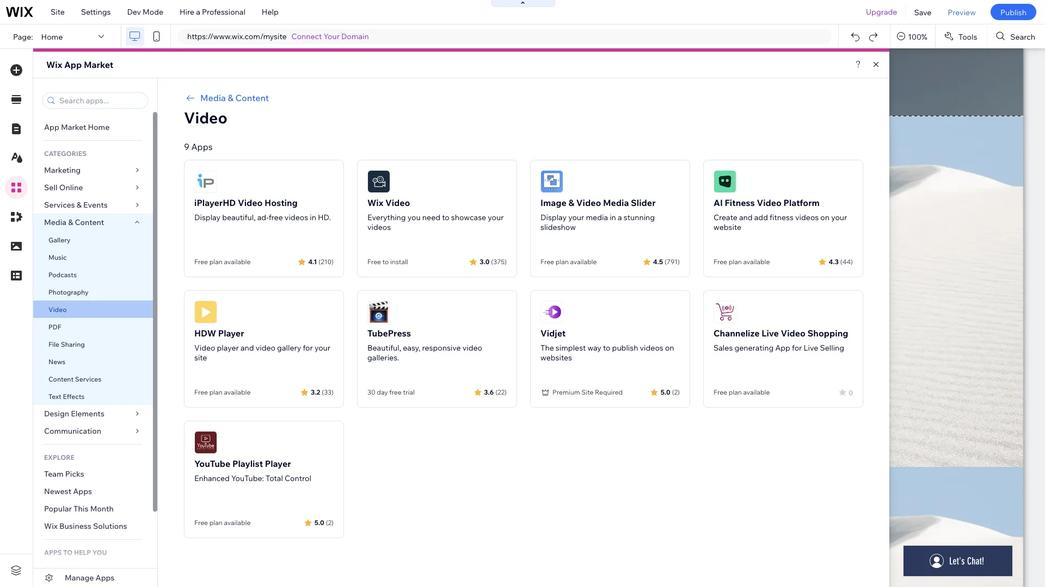 Task type: describe. For each thing, give the bounding box(es) containing it.
hire a professional
[[180, 7, 245, 17]]

publish
[[1000, 7, 1027, 17]]

3.6 (22)
[[484, 388, 507, 397]]

you
[[92, 549, 107, 557]]

wix business solutions
[[44, 522, 127, 532]]

media
[[586, 213, 608, 222]]

30
[[367, 389, 375, 397]]

to
[[63, 549, 73, 557]]

text effects
[[48, 393, 85, 401]]

youtube:
[[231, 474, 264, 484]]

playlist
[[232, 459, 263, 470]]

wix video logo image
[[367, 170, 390, 193]]

3.0
[[480, 258, 490, 266]]

3.2
[[311, 388, 320, 397]]

5.0 for player
[[314, 519, 324, 527]]

and inside ai fitness video platform create and add fitness videos on your website
[[739, 213, 753, 222]]

player inside the youtube playlist player enhanced youtube: total control
[[265, 459, 291, 470]]

video inside hdw player video player and video gallery for your site
[[256, 343, 275, 353]]

available down generating
[[743, 389, 770, 397]]

wix for wix video everything you need to showcase your videos
[[367, 198, 383, 208]]

for for live
[[792, 343, 802, 353]]

free inside 'iplayerhd video hosting display beautiful, ad-free videos in hd.'
[[269, 213, 283, 222]]

free plan available for iplayerhd video hosting
[[194, 258, 251, 266]]

free for hdw player
[[194, 389, 208, 397]]

simplest
[[556, 343, 586, 353]]

design elements
[[44, 409, 104, 419]]

fitness
[[770, 213, 794, 222]]

upgrade
[[866, 7, 897, 17]]

sales
[[714, 343, 733, 353]]

free plan available for ai fitness video platform
[[714, 258, 770, 266]]

gallery
[[277, 343, 301, 353]]

month
[[90, 505, 114, 514]]

vidjet
[[541, 328, 566, 339]]

wix for wix business solutions
[[44, 522, 58, 532]]

picks
[[65, 470, 84, 479]]

search
[[1010, 32, 1035, 41]]

sell
[[44, 183, 58, 192]]

save
[[914, 7, 932, 17]]

0 horizontal spatial home
[[41, 32, 63, 41]]

4.3 (44)
[[829, 258, 853, 266]]

available for hdw player
[[224, 389, 251, 397]]

(791)
[[665, 258, 680, 266]]

videos inside wix video everything you need to showcase your videos
[[367, 223, 391, 232]]

100%
[[908, 32, 927, 41]]

publish
[[612, 343, 638, 353]]

media inside image & video media slider display your media in a stunning slideshow
[[603, 198, 629, 208]]

collect
[[44, 565, 70, 575]]

hdw player logo image
[[194, 301, 217, 324]]

0 vertical spatial services
[[44, 200, 75, 210]]

& inside services & events link
[[77, 200, 82, 210]]

shopping
[[808, 328, 848, 339]]

wix for wix app market
[[46, 59, 62, 70]]

plan for image & video media slider
[[556, 258, 569, 266]]

communication link
[[33, 423, 153, 440]]

create
[[714, 213, 737, 222]]

your inside ai fitness video platform create and add fitness videos on your website
[[831, 213, 847, 222]]

websites
[[541, 353, 572, 363]]

video up pdf
[[48, 306, 67, 314]]

vidjet logo image
[[541, 301, 563, 324]]

events
[[83, 200, 108, 210]]

(22)
[[495, 388, 507, 397]]

1 horizontal spatial app
[[64, 59, 82, 70]]

https://www.wix.com/mysite connect your domain
[[187, 32, 369, 41]]

free for iplayerhd video hosting
[[194, 258, 208, 266]]

0 horizontal spatial media & content
[[44, 218, 104, 227]]

Search apps... field
[[56, 93, 144, 108]]

domain
[[341, 32, 369, 41]]

available for iplayerhd video hosting
[[224, 258, 251, 266]]

services & events link
[[33, 197, 153, 214]]

manage
[[65, 574, 94, 583]]

selling
[[820, 343, 844, 353]]

content inside content services link
[[48, 375, 74, 383]]

publish button
[[991, 4, 1036, 20]]

iplayerhd video hosting logo image
[[194, 170, 217, 193]]

ad-
[[257, 213, 269, 222]]

(210)
[[319, 258, 334, 266]]

slider
[[631, 198, 656, 208]]

0 vertical spatial media
[[200, 93, 226, 103]]

& inside image & video media slider display your media in a stunning slideshow
[[569, 198, 574, 208]]

generating
[[735, 343, 774, 353]]

dev
[[127, 7, 141, 17]]

plan for iplayerhd video hosting
[[209, 258, 222, 266]]

free plan available for youtube playlist player
[[194, 519, 251, 527]]

30 day free trial
[[367, 389, 415, 397]]

player inside hdw player video player and video gallery for your site
[[218, 328, 244, 339]]

plan down 'sales'
[[729, 389, 742, 397]]

4.5
[[653, 258, 663, 266]]

video link
[[33, 301, 153, 318]]

hd.
[[318, 213, 331, 222]]

hosting
[[265, 198, 298, 208]]

(2) for simplest
[[672, 388, 680, 397]]

sharing
[[61, 340, 85, 349]]

videos inside ai fitness video platform create and add fitness videos on your website
[[795, 213, 819, 222]]

video inside 'iplayerhd video hosting display beautiful, ad-free videos in hd.'
[[238, 198, 263, 208]]

premium site required
[[552, 389, 623, 397]]

video inside hdw player video player and video gallery for your site
[[194, 343, 215, 353]]

channelize live video shopping logo image
[[714, 301, 736, 324]]

video inside wix video everything you need to showcase your videos
[[385, 198, 410, 208]]

stunning
[[624, 213, 655, 222]]

popular this month link
[[33, 501, 153, 518]]

player
[[217, 343, 239, 353]]

and inside hdw player video player and video gallery for your site
[[241, 343, 254, 353]]

search button
[[988, 24, 1045, 48]]

1 horizontal spatial media & content
[[200, 93, 269, 103]]

slideshow
[[541, 223, 576, 232]]

image & video media slider logo image
[[541, 170, 563, 193]]

text effects link
[[33, 388, 153, 406]]

free for ai fitness video platform
[[714, 258, 727, 266]]

1 vertical spatial services
[[75, 375, 101, 383]]

easy,
[[403, 343, 420, 353]]

in for hosting
[[310, 213, 316, 222]]

wix business solutions link
[[33, 518, 153, 536]]

file sharing link
[[33, 336, 153, 353]]

3.0 (375)
[[480, 258, 507, 266]]

dev mode
[[127, 7, 163, 17]]

9 apps
[[184, 142, 213, 152]]

content services
[[48, 375, 101, 383]]

apps
[[44, 549, 62, 557]]

videos inside vidjet the simplest way to publish videos on websites
[[640, 343, 663, 353]]

news link
[[33, 353, 153, 371]]

0 horizontal spatial live
[[762, 328, 779, 339]]

design
[[44, 409, 69, 419]]

you
[[408, 213, 421, 222]]

to inside vidjet the simplest way to publish videos on websites
[[603, 343, 610, 353]]

this
[[74, 505, 88, 514]]

pdf
[[48, 323, 61, 331]]

youtube playlist player enhanced youtube: total control
[[194, 459, 311, 484]]

videos inside 'iplayerhd video hosting display beautiful, ad-free videos in hd.'
[[285, 213, 308, 222]]

business
[[59, 522, 91, 532]]

on inside vidjet the simplest way to publish videos on websites
[[665, 343, 674, 353]]

2 horizontal spatial content
[[235, 93, 269, 103]]

0 vertical spatial market
[[84, 59, 113, 70]]

plan for ai fitness video platform
[[729, 258, 742, 266]]

elements
[[71, 409, 104, 419]]

1 vertical spatial home
[[88, 122, 110, 132]]

tubepress logo image
[[367, 301, 390, 324]]

ai fitness video platform logo image
[[714, 170, 736, 193]]

video inside image & video media slider display your media in a stunning slideshow
[[576, 198, 601, 208]]

connect
[[292, 32, 322, 41]]



Task type: locate. For each thing, give the bounding box(es) containing it.
to inside wix video everything you need to showcase your videos
[[442, 213, 449, 222]]

premium
[[552, 389, 580, 397]]

1 vertical spatial to
[[382, 258, 389, 266]]

sell online
[[44, 183, 83, 192]]

app right generating
[[775, 343, 790, 353]]

help
[[262, 7, 279, 17]]

1 vertical spatial content
[[75, 218, 104, 227]]

2 vertical spatial app
[[775, 343, 790, 353]]

tubepress
[[367, 328, 411, 339]]

app up categories
[[44, 122, 59, 132]]

home down search apps... field
[[88, 122, 110, 132]]

professional
[[202, 7, 245, 17]]

2 horizontal spatial to
[[603, 343, 610, 353]]

0 vertical spatial app
[[64, 59, 82, 70]]

manage apps button
[[33, 569, 157, 588]]

0 horizontal spatial site
[[51, 7, 65, 17]]

0 vertical spatial and
[[739, 213, 753, 222]]

video up beautiful,
[[238, 198, 263, 208]]

video up '9 apps'
[[184, 108, 227, 127]]

popular
[[44, 505, 72, 514]]

4.3
[[829, 258, 839, 266]]

install
[[390, 258, 408, 266]]

save button
[[906, 0, 940, 24]]

0 horizontal spatial 5.0
[[314, 519, 324, 527]]

effects
[[63, 393, 85, 401]]

podcasts link
[[33, 266, 153, 284]]

free for wix video
[[367, 258, 381, 266]]

team picks
[[44, 470, 84, 479]]

1 horizontal spatial content
[[75, 218, 104, 227]]

free plan available down generating
[[714, 389, 770, 397]]

need
[[422, 213, 440, 222]]

live left selling
[[804, 343, 818, 353]]

tools
[[958, 32, 977, 41]]

3.2 (33)
[[311, 388, 334, 397]]

video up everything
[[385, 198, 410, 208]]

add
[[754, 213, 768, 222]]

for inside channelize live video shopping sales generating app for live selling
[[792, 343, 802, 353]]

1 horizontal spatial and
[[739, 213, 753, 222]]

team picks link
[[33, 466, 153, 483]]

display up slideshow
[[541, 213, 567, 222]]

a
[[196, 7, 200, 17], [618, 213, 622, 222]]

free down slideshow
[[541, 258, 554, 266]]

communication
[[44, 427, 103, 436]]

apps to help you
[[44, 549, 107, 557]]

wix app market
[[46, 59, 113, 70]]

0 horizontal spatial app
[[44, 122, 59, 132]]

media up '9 apps'
[[200, 93, 226, 103]]

free plan available for hdw player
[[194, 389, 251, 397]]

media
[[200, 93, 226, 103], [603, 198, 629, 208], [44, 218, 66, 227]]

plan down player
[[209, 389, 222, 397]]

to
[[442, 213, 449, 222], [382, 258, 389, 266], [603, 343, 610, 353]]

the
[[541, 343, 554, 353]]

wix inside wix video everything you need to showcase your videos
[[367, 198, 383, 208]]

beautiful,
[[367, 343, 401, 353]]

2 vertical spatial media
[[44, 218, 66, 227]]

1 for from the left
[[303, 343, 313, 353]]

and
[[739, 213, 753, 222], [241, 343, 254, 353]]

file sharing
[[48, 340, 85, 349]]

a left stunning
[[618, 213, 622, 222]]

5.0 for simplest
[[661, 388, 670, 397]]

video up site
[[194, 343, 215, 353]]

photography
[[48, 288, 88, 296]]

1 vertical spatial app
[[44, 122, 59, 132]]

for for player
[[303, 343, 313, 353]]

online
[[59, 183, 83, 192]]

1 vertical spatial 5.0
[[314, 519, 324, 527]]

1 vertical spatial free
[[389, 389, 402, 397]]

1 horizontal spatial free
[[389, 389, 402, 397]]

app up search apps... field
[[64, 59, 82, 70]]

plan down the enhanced
[[209, 519, 222, 527]]

0 vertical spatial live
[[762, 328, 779, 339]]

2 vertical spatial wix
[[44, 522, 58, 532]]

free for image & video media slider
[[541, 258, 554, 266]]

for left selling
[[792, 343, 802, 353]]

0 vertical spatial content
[[235, 93, 269, 103]]

0 vertical spatial on
[[820, 213, 830, 222]]

5.0 (2) for simplest
[[661, 388, 680, 397]]

0 vertical spatial player
[[218, 328, 244, 339]]

site
[[194, 353, 207, 363]]

2 vertical spatial to
[[603, 343, 610, 353]]

leads
[[71, 565, 93, 575]]

1 horizontal spatial 5.0 (2)
[[661, 388, 680, 397]]

and left add
[[739, 213, 753, 222]]

site left settings at the left top of page
[[51, 7, 65, 17]]

1 horizontal spatial player
[[265, 459, 291, 470]]

live up generating
[[762, 328, 779, 339]]

free right day
[[389, 389, 402, 397]]

for right gallery
[[303, 343, 313, 353]]

showcase
[[451, 213, 486, 222]]

preview button
[[940, 0, 984, 24]]

0 vertical spatial home
[[41, 32, 63, 41]]

2 vertical spatial content
[[48, 375, 74, 383]]

0 vertical spatial a
[[196, 7, 200, 17]]

free plan available down site
[[194, 389, 251, 397]]

plan down slideshow
[[556, 258, 569, 266]]

2 horizontal spatial apps
[[191, 142, 213, 152]]

available down add
[[743, 258, 770, 266]]

0 horizontal spatial media & content link
[[33, 214, 153, 231]]

your up 4.3 (44)
[[831, 213, 847, 222]]

2 horizontal spatial app
[[775, 343, 790, 353]]

fitness
[[725, 198, 755, 208]]

ai fitness video platform create and add fitness videos on your website
[[714, 198, 847, 232]]

a right hire
[[196, 7, 200, 17]]

pdf link
[[33, 318, 153, 336]]

5.0 (2) for player
[[314, 519, 334, 527]]

apps up 'this'
[[73, 487, 92, 497]]

free down 'sales'
[[714, 389, 727, 397]]

free up hdw player logo
[[194, 258, 208, 266]]

explore
[[44, 454, 75, 462]]

videos down everything
[[367, 223, 391, 232]]

display inside 'iplayerhd video hosting display beautiful, ad-free videos in hd.'
[[194, 213, 220, 222]]

a inside image & video media slider display your media in a stunning slideshow
[[618, 213, 622, 222]]

available down slideshow
[[570, 258, 597, 266]]

(375)
[[491, 258, 507, 266]]

website
[[714, 223, 741, 232]]

for inside hdw player video player and video gallery for your site
[[303, 343, 313, 353]]

photography link
[[33, 284, 153, 301]]

your
[[488, 213, 504, 222], [568, 213, 584, 222], [831, 213, 847, 222], [315, 343, 330, 353]]

0 vertical spatial to
[[442, 213, 449, 222]]

0 vertical spatial 5.0
[[661, 388, 670, 397]]

(33)
[[322, 388, 334, 397]]

video left shopping
[[781, 328, 806, 339]]

plan for youtube playlist player
[[209, 519, 222, 527]]

free down site
[[194, 389, 208, 397]]

on inside ai fitness video platform create and add fitness videos on your website
[[820, 213, 830, 222]]

display
[[194, 213, 220, 222], [541, 213, 567, 222]]

services up text effects link
[[75, 375, 101, 383]]

newest
[[44, 487, 71, 497]]

required
[[595, 389, 623, 397]]

1 horizontal spatial apps
[[96, 574, 114, 583]]

1 horizontal spatial to
[[442, 213, 449, 222]]

on right publish
[[665, 343, 674, 353]]

manage apps
[[65, 574, 114, 583]]

0 vertical spatial (2)
[[672, 388, 680, 397]]

0 horizontal spatial (2)
[[326, 519, 334, 527]]

1 vertical spatial media & content link
[[33, 214, 153, 231]]

1 vertical spatial a
[[618, 213, 622, 222]]

player up total
[[265, 459, 291, 470]]

available for ai fitness video platform
[[743, 258, 770, 266]]

trial
[[403, 389, 415, 397]]

free down website
[[714, 258, 727, 266]]

0
[[849, 389, 853, 397]]

0 horizontal spatial to
[[382, 258, 389, 266]]

apps for manage apps
[[96, 574, 114, 583]]

media up media
[[603, 198, 629, 208]]

5.0
[[661, 388, 670, 397], [314, 519, 324, 527]]

4.1
[[308, 258, 317, 266]]

(2) for player
[[326, 519, 334, 527]]

available down player
[[224, 389, 251, 397]]

1 vertical spatial site
[[581, 389, 594, 397]]

video inside ai fitness video platform create and add fitness videos on your website
[[757, 198, 782, 208]]

gallery link
[[33, 231, 153, 249]]

to right need at top
[[442, 213, 449, 222]]

0 vertical spatial media & content link
[[184, 91, 863, 105]]

galleries.
[[367, 353, 399, 363]]

1 horizontal spatial on
[[820, 213, 830, 222]]

1 horizontal spatial in
[[610, 213, 616, 222]]

newest apps link
[[33, 483, 153, 501]]

videos down platform
[[795, 213, 819, 222]]

0 vertical spatial 5.0 (2)
[[661, 388, 680, 397]]

your inside image & video media slider display your media in a stunning slideshow
[[568, 213, 584, 222]]

0 horizontal spatial video
[[256, 343, 275, 353]]

to left install
[[382, 258, 389, 266]]

your right showcase
[[488, 213, 504, 222]]

0 horizontal spatial free
[[269, 213, 283, 222]]

tubepress beautiful, easy, responsive video galleries.
[[367, 328, 482, 363]]

sell online link
[[33, 179, 153, 197]]

apps right 9
[[191, 142, 213, 152]]

app inside channelize live video shopping sales generating app for live selling
[[775, 343, 790, 353]]

available down youtube:
[[224, 519, 251, 527]]

file
[[48, 340, 59, 349]]

1 horizontal spatial site
[[581, 389, 594, 397]]

market up categories
[[61, 122, 86, 132]]

free plan available down beautiful,
[[194, 258, 251, 266]]

1 horizontal spatial for
[[792, 343, 802, 353]]

1 vertical spatial and
[[241, 343, 254, 353]]

videos down hosting
[[285, 213, 308, 222]]

2 video from the left
[[463, 343, 482, 353]]

0 vertical spatial wix
[[46, 59, 62, 70]]

free plan available for image & video media slider
[[541, 258, 597, 266]]

free down the enhanced
[[194, 519, 208, 527]]

1 vertical spatial market
[[61, 122, 86, 132]]

0 horizontal spatial in
[[310, 213, 316, 222]]

0 horizontal spatial 5.0 (2)
[[314, 519, 334, 527]]

0 horizontal spatial player
[[218, 328, 244, 339]]

plan down website
[[729, 258, 742, 266]]

in left hd.
[[310, 213, 316, 222]]

your right gallery
[[315, 343, 330, 353]]

your inside wix video everything you need to showcase your videos
[[488, 213, 504, 222]]

news
[[48, 358, 66, 366]]

1 vertical spatial media
[[603, 198, 629, 208]]

1 horizontal spatial video
[[463, 343, 482, 353]]

to right way
[[603, 343, 610, 353]]

2 for from the left
[[792, 343, 802, 353]]

free plan available down the enhanced
[[194, 519, 251, 527]]

free left install
[[367, 258, 381, 266]]

1 horizontal spatial live
[[804, 343, 818, 353]]

0 horizontal spatial content
[[48, 375, 74, 383]]

iplayerhd
[[194, 198, 236, 208]]

in right media
[[610, 213, 616, 222]]

available for youtube playlist player
[[224, 519, 251, 527]]

1 display from the left
[[194, 213, 220, 222]]

available down beautiful,
[[224, 258, 251, 266]]

on right fitness
[[820, 213, 830, 222]]

total
[[266, 474, 283, 484]]

1 horizontal spatial media
[[200, 93, 226, 103]]

1 vertical spatial media & content
[[44, 218, 104, 227]]

video up add
[[757, 198, 782, 208]]

music link
[[33, 249, 153, 266]]

media up gallery
[[44, 218, 66, 227]]

free plan available
[[194, 258, 251, 266], [541, 258, 597, 266], [714, 258, 770, 266], [194, 389, 251, 397], [714, 389, 770, 397], [194, 519, 251, 527]]

video left gallery
[[256, 343, 275, 353]]

apps
[[191, 142, 213, 152], [73, 487, 92, 497], [96, 574, 114, 583]]

0 horizontal spatial on
[[665, 343, 674, 353]]

1 vertical spatial apps
[[73, 487, 92, 497]]

5.0 (2)
[[661, 388, 680, 397], [314, 519, 334, 527]]

free plan available down website
[[714, 258, 770, 266]]

your up slideshow
[[568, 213, 584, 222]]

1 in from the left
[[310, 213, 316, 222]]

0 horizontal spatial for
[[303, 343, 313, 353]]

responsive
[[422, 343, 461, 353]]

services down sell online
[[44, 200, 75, 210]]

100% button
[[891, 24, 935, 48]]

display down iplayerhd
[[194, 213, 220, 222]]

video inside channelize live video shopping sales generating app for live selling
[[781, 328, 806, 339]]

marketing link
[[33, 162, 153, 179]]

apps right leads
[[96, 574, 114, 583]]

4.5 (791)
[[653, 258, 680, 266]]

free for youtube playlist player
[[194, 519, 208, 527]]

media & content
[[200, 93, 269, 103], [44, 218, 104, 227]]

in
[[310, 213, 316, 222], [610, 213, 616, 222]]

video right responsive
[[463, 343, 482, 353]]

available for image & video media slider
[[570, 258, 597, 266]]

display inside image & video media slider display your media in a stunning slideshow
[[541, 213, 567, 222]]

apps for 9 apps
[[191, 142, 213, 152]]

apps inside 'button'
[[96, 574, 114, 583]]

1 horizontal spatial a
[[618, 213, 622, 222]]

videos right publish
[[640, 343, 663, 353]]

0 horizontal spatial display
[[194, 213, 220, 222]]

way
[[588, 343, 601, 353]]

1 horizontal spatial (2)
[[672, 388, 680, 397]]

video up media
[[576, 198, 601, 208]]

4.1 (210)
[[308, 258, 334, 266]]

in inside image & video media slider display your media in a stunning slideshow
[[610, 213, 616, 222]]

0 vertical spatial free
[[269, 213, 283, 222]]

0 horizontal spatial media
[[44, 218, 66, 227]]

app market home link
[[33, 119, 153, 136]]

0 horizontal spatial apps
[[73, 487, 92, 497]]

1 video from the left
[[256, 343, 275, 353]]

podcasts
[[48, 271, 77, 279]]

2 vertical spatial apps
[[96, 574, 114, 583]]

1 vertical spatial live
[[804, 343, 818, 353]]

0 vertical spatial site
[[51, 7, 65, 17]]

1 vertical spatial player
[[265, 459, 291, 470]]

market up search apps... field
[[84, 59, 113, 70]]

in for video
[[610, 213, 616, 222]]

video inside tubepress beautiful, easy, responsive video galleries.
[[463, 343, 482, 353]]

free plan available down slideshow
[[541, 258, 597, 266]]

youtube playlist player logo image
[[194, 432, 217, 455]]

2 in from the left
[[610, 213, 616, 222]]

1 vertical spatial 5.0 (2)
[[314, 519, 334, 527]]

plan down beautiful,
[[209, 258, 222, 266]]

your inside hdw player video player and video gallery for your site
[[315, 343, 330, 353]]

in inside 'iplayerhd video hosting display beautiful, ad-free videos in hd.'
[[310, 213, 316, 222]]

0 vertical spatial apps
[[191, 142, 213, 152]]

free down hosting
[[269, 213, 283, 222]]

1 horizontal spatial media & content link
[[184, 91, 863, 105]]

2 display from the left
[[541, 213, 567, 222]]

player up player
[[218, 328, 244, 339]]

1 horizontal spatial home
[[88, 122, 110, 132]]

0 horizontal spatial and
[[241, 343, 254, 353]]

1 horizontal spatial 5.0
[[661, 388, 670, 397]]

and right player
[[241, 343, 254, 353]]

home up wix app market
[[41, 32, 63, 41]]

image
[[541, 198, 567, 208]]

apps for newest apps
[[73, 487, 92, 497]]

site right premium
[[581, 389, 594, 397]]

plan for hdw player
[[209, 389, 222, 397]]

1 horizontal spatial display
[[541, 213, 567, 222]]

1 vertical spatial wix
[[367, 198, 383, 208]]

0 horizontal spatial a
[[196, 7, 200, 17]]

0 vertical spatial media & content
[[200, 93, 269, 103]]

1 vertical spatial (2)
[[326, 519, 334, 527]]

9
[[184, 142, 189, 152]]

2 horizontal spatial media
[[603, 198, 629, 208]]

1 vertical spatial on
[[665, 343, 674, 353]]



Task type: vqa. For each thing, say whether or not it's contained in the screenshot.
Add Section
no



